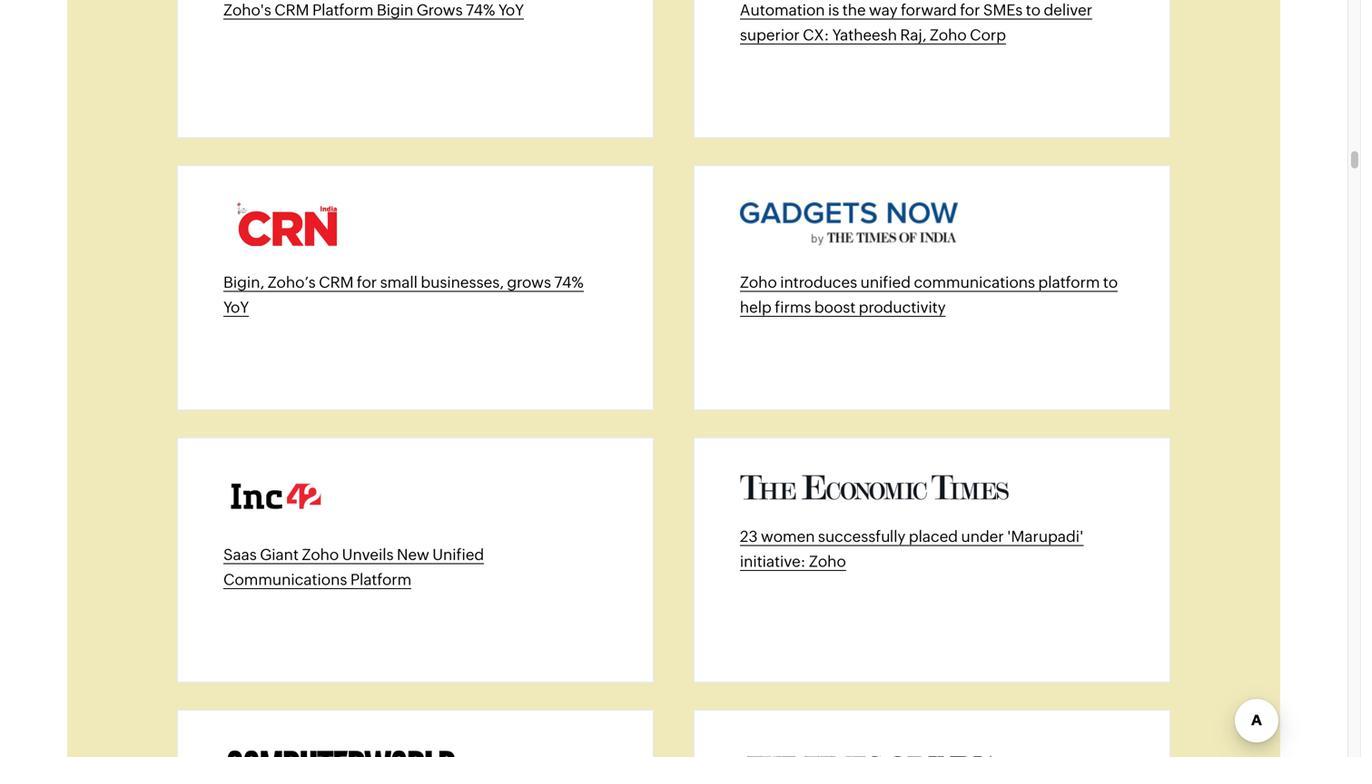 Task type: vqa. For each thing, say whether or not it's contained in the screenshot.
yatheesh
yes



Task type: describe. For each thing, give the bounding box(es) containing it.
platform inside saas giant zoho unveils new unified communications platform
[[351, 571, 412, 589]]

zoho's crm platform bigin grows 74% yoy link
[[223, 1, 524, 20]]

initiative:
[[740, 553, 806, 570]]

women
[[761, 528, 815, 546]]

automation
[[740, 1, 825, 19]]

superior
[[740, 26, 800, 43]]

grows
[[507, 274, 551, 291]]

deliver
[[1044, 1, 1093, 19]]

zoho inside saas giant zoho unveils new unified communications platform
[[302, 546, 339, 564]]

unified
[[433, 546, 484, 564]]

communications
[[223, 571, 347, 589]]

bigin,
[[223, 274, 264, 291]]

smes
[[984, 1, 1023, 19]]

zoho inside automation is the way forward for smes to deliver superior cx: yatheesh raj, zoho corp
[[930, 26, 967, 43]]

bigin, zoho's crm for small businesses, grows 74% yoy
[[223, 274, 584, 316]]

crm inside bigin, zoho's crm for small businesses, grows 74% yoy
[[319, 274, 354, 291]]

introduces
[[781, 274, 858, 291]]

saas
[[223, 546, 257, 564]]

successfully
[[818, 528, 906, 546]]

for inside bigin, zoho's crm for small businesses, grows 74% yoy
[[357, 274, 377, 291]]

zoho's crm platform bigin grows 74% yoy
[[223, 1, 524, 19]]

automation is the way forward for smes to deliver superior cx: yatheesh raj, zoho corp
[[740, 1, 1093, 43]]

23 women successfully placed under 'marupadi' initiative: zoho
[[740, 528, 1084, 570]]

businesses,
[[421, 274, 504, 291]]

new
[[397, 546, 430, 564]]

yoy inside bigin, zoho's crm for small businesses, grows 74% yoy
[[223, 298, 249, 316]]

communications
[[914, 274, 1036, 291]]

raj,
[[901, 26, 927, 43]]

unveils
[[342, 546, 394, 564]]

grows
[[417, 1, 463, 19]]

zoho's
[[268, 274, 316, 291]]

saas giant zoho unveils new unified communications platform link
[[223, 546, 484, 589]]

way
[[869, 1, 898, 19]]

forward
[[901, 1, 957, 19]]

bigin, zoho's crm for small businesses, grows 74% yoy link
[[223, 274, 584, 317]]



Task type: locate. For each thing, give the bounding box(es) containing it.
1 horizontal spatial yoy
[[499, 1, 524, 19]]

for up corp in the top of the page
[[960, 1, 981, 19]]

unified
[[861, 274, 911, 291]]

crm
[[275, 1, 309, 19], [319, 274, 354, 291]]

yoy
[[499, 1, 524, 19], [223, 298, 249, 316]]

1 vertical spatial for
[[357, 274, 377, 291]]

0 vertical spatial crm
[[275, 1, 309, 19]]

zoho down forward
[[930, 26, 967, 43]]

yoy right grows
[[499, 1, 524, 19]]

cx:
[[803, 26, 830, 43]]

74% inside 'link'
[[466, 1, 495, 19]]

0 horizontal spatial yoy
[[223, 298, 249, 316]]

23 women successfully placed under 'marupadi' initiative: zoho link
[[740, 528, 1084, 571]]

0 horizontal spatial for
[[357, 274, 377, 291]]

is
[[829, 1, 840, 19]]

help
[[740, 298, 772, 316]]

saas giant zoho unveils new unified communications platform
[[223, 546, 484, 589]]

0 vertical spatial 74%
[[466, 1, 495, 19]]

zoho inside 23 women successfully placed under 'marupadi' initiative: zoho
[[809, 553, 846, 570]]

zoho introduces unified communications platform to help firms boost productivity link
[[740, 274, 1119, 317]]

platform down unveils
[[351, 571, 412, 589]]

to right the platform
[[1104, 274, 1119, 291]]

zoho_general_pages image
[[223, 203, 355, 246], [740, 203, 958, 246], [223, 475, 328, 519], [740, 475, 1009, 501], [223, 748, 459, 758], [740, 748, 1009, 758]]

zoho
[[930, 26, 967, 43], [740, 274, 777, 291], [302, 546, 339, 564], [809, 553, 846, 570]]

0 vertical spatial for
[[960, 1, 981, 19]]

0 horizontal spatial 74%
[[466, 1, 495, 19]]

platform inside 'link'
[[312, 1, 374, 19]]

zoho_general_pages image for zoho
[[223, 475, 328, 519]]

crm inside 'link'
[[275, 1, 309, 19]]

1 vertical spatial to
[[1104, 274, 1119, 291]]

1 horizontal spatial 74%
[[555, 274, 584, 291]]

bigin
[[377, 1, 414, 19]]

yoy down the bigin, on the top left
[[223, 298, 249, 316]]

0 vertical spatial yoy
[[499, 1, 524, 19]]

74% inside bigin, zoho's crm for small businesses, grows 74% yoy
[[555, 274, 584, 291]]

1 horizontal spatial for
[[960, 1, 981, 19]]

small
[[380, 274, 418, 291]]

placed
[[909, 528, 958, 546]]

zoho introduces unified communications platform to help firms boost productivity
[[740, 274, 1119, 316]]

platform
[[312, 1, 374, 19], [351, 571, 412, 589]]

automation is the way forward for smes to deliver superior cx: yatheesh raj, zoho corp link
[[740, 1, 1093, 44]]

to right the smes
[[1026, 1, 1041, 19]]

corp
[[970, 26, 1007, 43]]

giant
[[260, 546, 299, 564]]

to inside zoho introduces unified communications platform to help firms boost productivity
[[1104, 274, 1119, 291]]

for
[[960, 1, 981, 19], [357, 274, 377, 291]]

yoy inside 'link'
[[499, 1, 524, 19]]

1 vertical spatial platform
[[351, 571, 412, 589]]

under
[[962, 528, 1004, 546]]

zoho's
[[223, 1, 271, 19]]

0 horizontal spatial crm
[[275, 1, 309, 19]]

23
[[740, 528, 758, 546]]

zoho up 'help'
[[740, 274, 777, 291]]

boost
[[815, 298, 856, 316]]

zoho_general_pages image for unified
[[740, 203, 958, 246]]

to
[[1026, 1, 1041, 19], [1104, 274, 1119, 291]]

0 horizontal spatial to
[[1026, 1, 1041, 19]]

for left small
[[357, 274, 377, 291]]

productivity
[[859, 298, 946, 316]]

zoho_general_pages image for crm
[[223, 203, 355, 246]]

1 vertical spatial yoy
[[223, 298, 249, 316]]

crm right the 'zoho's'
[[275, 1, 309, 19]]

platform
[[1039, 274, 1101, 291]]

1 horizontal spatial crm
[[319, 274, 354, 291]]

zoho right giant
[[302, 546, 339, 564]]

74%
[[466, 1, 495, 19], [555, 274, 584, 291]]

1 vertical spatial 74%
[[555, 274, 584, 291]]

to inside automation is the way forward for smes to deliver superior cx: yatheesh raj, zoho corp
[[1026, 1, 1041, 19]]

crm right zoho's
[[319, 274, 354, 291]]

'marupadi'
[[1008, 528, 1084, 546]]

for inside automation is the way forward for smes to deliver superior cx: yatheesh raj, zoho corp
[[960, 1, 981, 19]]

zoho inside zoho introduces unified communications platform to help firms boost productivity
[[740, 274, 777, 291]]

the
[[843, 1, 866, 19]]

1 vertical spatial crm
[[319, 274, 354, 291]]

firms
[[775, 298, 812, 316]]

platform left bigin
[[312, 1, 374, 19]]

1 horizontal spatial to
[[1104, 274, 1119, 291]]

yatheesh
[[833, 26, 898, 43]]

zoho down the successfully
[[809, 553, 846, 570]]

zoho_general_pages image for successfully
[[740, 475, 1009, 501]]

0 vertical spatial platform
[[312, 1, 374, 19]]

0 vertical spatial to
[[1026, 1, 1041, 19]]



